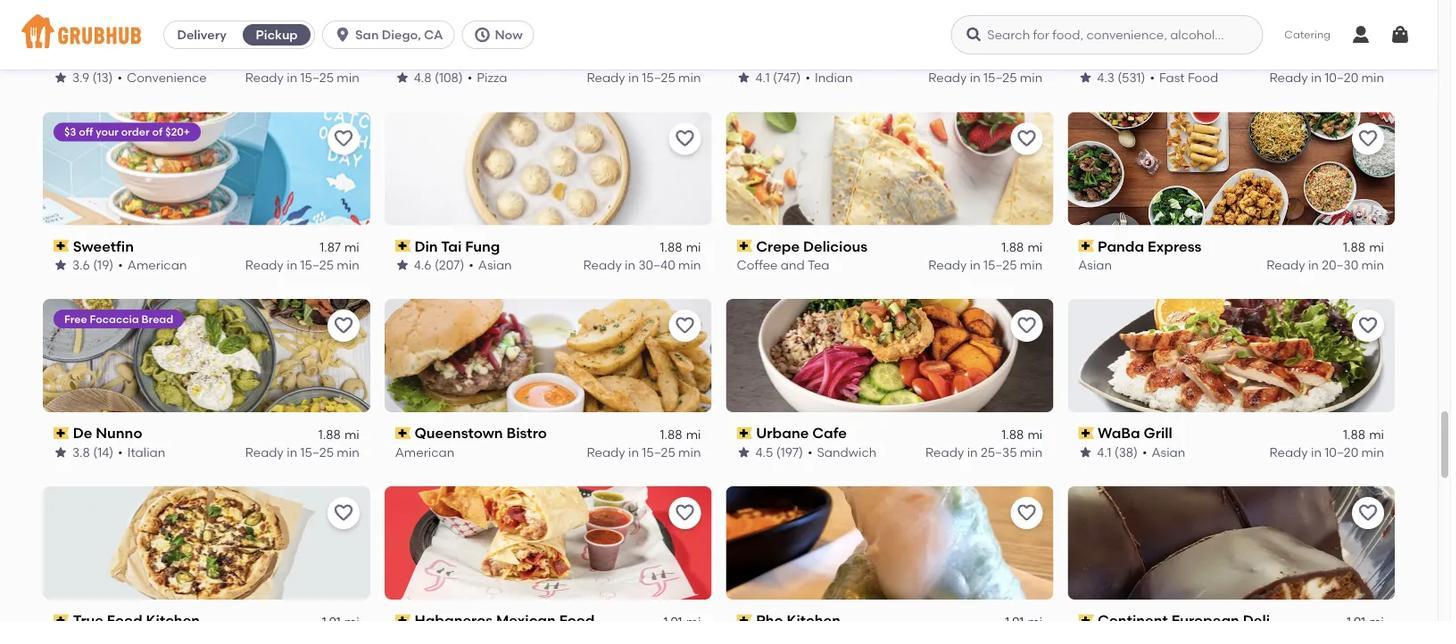 Task type: locate. For each thing, give the bounding box(es) containing it.
• italian
[[118, 445, 165, 461]]

waba grill
[[1098, 425, 1173, 443]]

save this restaurant image
[[1016, 128, 1038, 150], [675, 316, 696, 337], [1016, 316, 1038, 337], [1358, 316, 1379, 337], [333, 503, 354, 525]]

•
[[117, 71, 122, 86], [468, 71, 472, 86], [806, 71, 811, 86], [1150, 71, 1155, 86], [118, 258, 123, 273], [469, 258, 474, 273], [118, 445, 123, 461], [808, 445, 813, 461], [1143, 445, 1148, 461]]

1.85 mi for charminar indian restaurant
[[1002, 52, 1043, 68]]

min
[[337, 71, 360, 86], [679, 71, 701, 86], [1020, 71, 1043, 86], [1362, 71, 1385, 86], [337, 258, 360, 273], [679, 258, 701, 273], [1020, 258, 1043, 273], [1362, 258, 1385, 273], [337, 445, 360, 461], [679, 445, 701, 461], [1020, 445, 1043, 461], [1362, 445, 1385, 461]]

waba grill logo image
[[1068, 300, 1395, 413]]

2 ready in 10–20 min from the top
[[1270, 445, 1385, 461]]

save this restaurant button for pho kitchen logo on the bottom right of the page
[[1011, 498, 1043, 530]]

1 10–20 from the top
[[1325, 71, 1359, 86]]

• asian down the fung
[[469, 258, 512, 273]]

subscription pass image
[[395, 53, 411, 65], [1079, 53, 1094, 65], [1079, 240, 1094, 253], [54, 428, 69, 440], [395, 428, 411, 440], [737, 428, 753, 440], [1079, 428, 1094, 440], [395, 615, 411, 621]]

mi
[[345, 52, 360, 68], [686, 52, 701, 68], [1028, 52, 1043, 68], [1370, 52, 1385, 68], [345, 240, 360, 255], [686, 240, 701, 255], [1028, 240, 1043, 255], [1370, 240, 1385, 255], [345, 427, 360, 442], [686, 427, 701, 442], [1028, 427, 1043, 442], [1370, 427, 1385, 442]]

1 horizontal spatial 1.85
[[1344, 52, 1366, 68]]

urbane cafe
[[756, 425, 847, 443]]

order
[[121, 126, 150, 139]]

4.5 (197)
[[756, 445, 803, 461]]

• pizza
[[468, 71, 507, 86]]

0 vertical spatial pizza
[[485, 50, 522, 68]]

(747)
[[773, 71, 801, 86]]

1 vertical spatial • asian
[[1143, 445, 1186, 461]]

0 vertical spatial and
[[155, 50, 183, 68]]

pizza for • pizza
[[477, 71, 507, 86]]

1.88 mi for de nunno
[[319, 427, 360, 442]]

ready in 25–35 min
[[926, 445, 1043, 461]]

1.88 mi for din tai fung
[[660, 240, 701, 255]]

svg image
[[474, 26, 491, 44]]

1 vertical spatial and
[[781, 258, 805, 273]]

star icon image for waba grill
[[1079, 446, 1093, 460]]

0 horizontal spatial 1.85 mi
[[1002, 52, 1043, 68]]

min for delicious
[[1020, 258, 1043, 273]]

save this restaurant image for din tai fung  logo
[[675, 128, 696, 150]]

4.8
[[414, 71, 432, 86]]

san diego, ca button
[[322, 21, 462, 49]]

0 vertical spatial 10–20
[[1325, 71, 1359, 86]]

4.6 (207)
[[414, 258, 465, 273]]

din
[[415, 238, 438, 255]]

star icon image left 4.5
[[737, 446, 751, 460]]

4.5
[[756, 445, 774, 461]]

1.87
[[320, 240, 341, 255]]

• for knockout pizza
[[468, 71, 472, 86]]

4.1 left (747)
[[756, 71, 770, 86]]

1.88 for panda express
[[1344, 240, 1366, 255]]

save this restaurant button for panda express logo
[[1353, 123, 1385, 155]]

star icon image for charminar indian restaurant
[[737, 71, 751, 85]]

asian down the fung
[[478, 258, 512, 273]]

min for indian
[[1020, 71, 1043, 86]]

2 10–20 from the top
[[1325, 445, 1359, 461]]

0 vertical spatial 4.1
[[756, 71, 770, 86]]

star icon image left the 4.3 on the top right of the page
[[1079, 71, 1093, 85]]

star icon image
[[54, 71, 68, 85], [395, 71, 410, 85], [737, 71, 751, 85], [1079, 71, 1093, 85], [54, 259, 68, 273], [395, 259, 410, 273], [54, 446, 68, 460], [737, 446, 751, 460], [1079, 446, 1093, 460]]

1 1.83 from the left
[[319, 52, 341, 68]]

mi for bistro
[[686, 427, 701, 442]]

star icon image for knockout pizza
[[395, 71, 410, 85]]

star icon image left '4.1 (747)' on the top of the page
[[737, 71, 751, 85]]

star icon image left '3.8'
[[54, 446, 68, 460]]

in for express
[[1309, 258, 1319, 273]]

off
[[79, 126, 93, 139]]

1.88
[[660, 240, 683, 255], [1002, 240, 1024, 255], [1344, 240, 1366, 255], [319, 427, 341, 442], [660, 427, 683, 442], [1002, 427, 1024, 442], [1344, 427, 1366, 442]]

• asian
[[469, 258, 512, 273], [1143, 445, 1186, 461]]

true food kitchen logo image
[[43, 487, 370, 600]]

1 horizontal spatial 1.83
[[660, 52, 683, 68]]

save this restaurant image
[[333, 128, 354, 150], [675, 128, 696, 150], [1358, 128, 1379, 150], [333, 316, 354, 337], [675, 503, 696, 525], [1016, 503, 1038, 525], [1358, 503, 1379, 525]]

1.88 for queenstown bistro
[[660, 427, 683, 442]]

and down crepe
[[781, 258, 805, 273]]

1.83
[[319, 52, 341, 68], [660, 52, 683, 68]]

habaneros mexican food logo image
[[385, 487, 712, 600]]

ready in 30–40 min
[[583, 258, 701, 273]]

1.85
[[1002, 52, 1024, 68], [1344, 52, 1366, 68]]

svg image
[[1351, 24, 1372, 46], [1390, 24, 1411, 46], [334, 26, 352, 44], [965, 26, 983, 44]]

ready for knockout
[[587, 71, 626, 86]]

crepe
[[756, 238, 800, 255]]

in for indian
[[970, 71, 981, 86]]

15–25 for bistro
[[642, 445, 676, 461]]

star icon image for de nunno
[[54, 446, 68, 460]]

1 horizontal spatial 1.85 mi
[[1344, 52, 1385, 68]]

1 ready in 10–20 min from the top
[[1270, 71, 1385, 86]]

• for kfc
[[1150, 71, 1155, 86]]

asian down panda at the top of the page
[[1079, 258, 1112, 273]]

fung
[[465, 238, 500, 255]]

2 1.85 mi from the left
[[1344, 52, 1385, 68]]

3.9
[[72, 71, 89, 86]]

subscription pass image
[[737, 53, 753, 65], [54, 240, 69, 253], [395, 240, 411, 253], [737, 240, 753, 253], [54, 615, 69, 621], [737, 615, 753, 621], [1079, 615, 1094, 621]]

min for pizza
[[679, 71, 701, 86]]

0 vertical spatial • asian
[[469, 258, 512, 273]]

charminar indian restaurant
[[756, 50, 963, 68]]

star icon image left 3.6
[[54, 259, 68, 273]]

save this restaurant image for queenstown bistro
[[675, 316, 696, 337]]

3.8 (14)
[[72, 445, 113, 461]]

3.6
[[72, 258, 90, 273]]

1.88 mi for queenstown bistro
[[660, 427, 701, 442]]

0 horizontal spatial 1.85
[[1002, 52, 1024, 68]]

in for pizza
[[629, 71, 639, 86]]

nunno
[[96, 425, 142, 443]]

save this restaurant button
[[327, 123, 360, 155], [669, 123, 701, 155], [1011, 123, 1043, 155], [1353, 123, 1385, 155], [327, 310, 360, 343], [669, 310, 701, 343], [1011, 310, 1043, 343], [1353, 310, 1385, 343], [327, 498, 360, 530], [669, 498, 701, 530], [1011, 498, 1043, 530], [1353, 498, 1385, 530]]

ready for panda
[[1267, 258, 1306, 273]]

15–25 for pizza
[[642, 71, 676, 86]]

min for bistro
[[679, 445, 701, 461]]

pizza
[[485, 50, 522, 68], [477, 71, 507, 86]]

indian down charminar indian restaurant
[[815, 71, 853, 86]]

save this restaurant image for continent european deli logo
[[1358, 503, 1379, 525]]

4.1 for charminar indian restaurant
[[756, 71, 770, 86]]

1 vertical spatial ready in 10–20 min
[[1270, 445, 1385, 461]]

subscription pass image for urbane cafe
[[737, 428, 753, 440]]

0 vertical spatial ready in 10–20 min
[[1270, 71, 1385, 86]]

(207)
[[435, 258, 465, 273]]

0 horizontal spatial 1.83 mi
[[319, 52, 360, 68]]

star icon image for din tai fung
[[395, 259, 410, 273]]

• convenience
[[117, 71, 207, 86]]

• right (19)
[[118, 258, 123, 273]]

save this restaurant image for the habaneros mexican food logo
[[675, 503, 696, 525]]

1 vertical spatial 10–20
[[1325, 445, 1359, 461]]

0 horizontal spatial • asian
[[469, 258, 512, 273]]

focaccia
[[90, 313, 139, 326]]

ready for crepe
[[929, 258, 967, 273]]

• sandwich
[[808, 445, 877, 461]]

0 horizontal spatial asian
[[478, 258, 512, 273]]

de nunno logo image
[[43, 300, 370, 413]]

1 horizontal spatial • asian
[[1143, 445, 1186, 461]]

1 horizontal spatial 1.83 mi
[[660, 52, 701, 68]]

save this restaurant image for waba grill
[[1358, 316, 1379, 337]]

• right the (207)
[[469, 258, 474, 273]]

1 vertical spatial pizza
[[477, 71, 507, 86]]

0 horizontal spatial 1.83
[[319, 52, 341, 68]]

min for nunno
[[337, 445, 360, 461]]

save this restaurant image for crepe delicious
[[1016, 128, 1038, 150]]

• right (38)
[[1143, 445, 1148, 461]]

american down the queenstown
[[395, 445, 455, 461]]

1 1.83 mi from the left
[[319, 52, 360, 68]]

kfc
[[1098, 50, 1128, 68]]

min for tai
[[679, 258, 701, 273]]

mi for indian
[[1028, 52, 1043, 68]]

and
[[155, 50, 183, 68], [781, 258, 805, 273]]

ready in 15–25 min for indian
[[929, 71, 1043, 86]]

save this restaurant button for din tai fung  logo
[[669, 123, 701, 155]]

coffee and tea
[[737, 258, 830, 273]]

waba
[[1098, 425, 1141, 443]]

star icon image left 4.6
[[395, 259, 410, 273]]

4.1 left (38)
[[1097, 445, 1112, 461]]

min for grill
[[1362, 445, 1385, 461]]

pizza down now button
[[485, 50, 522, 68]]

spirit
[[186, 50, 223, 68]]

1.85 for charminar indian restaurant
[[1002, 52, 1024, 68]]

american right (19)
[[128, 258, 187, 273]]

crepe delicious logo image
[[726, 112, 1054, 226]]

food
[[1188, 71, 1219, 86]]

queenstown
[[415, 425, 503, 443]]

in
[[287, 71, 298, 86], [629, 71, 639, 86], [970, 71, 981, 86], [1312, 71, 1322, 86], [287, 258, 298, 273], [625, 258, 636, 273], [970, 258, 981, 273], [1309, 258, 1319, 273], [287, 445, 298, 461], [629, 445, 639, 461], [967, 445, 978, 461], [1312, 445, 1322, 461]]

american
[[128, 258, 187, 273], [395, 445, 455, 461]]

1.85 mi
[[1002, 52, 1043, 68], [1344, 52, 1385, 68]]

pizza down knockout pizza on the left top of the page
[[477, 71, 507, 86]]

1 1.85 mi from the left
[[1002, 52, 1043, 68]]

subscription pass image for waba grill
[[1079, 428, 1094, 440]]

ready
[[245, 71, 284, 86], [587, 71, 626, 86], [929, 71, 967, 86], [1270, 71, 1309, 86], [245, 258, 284, 273], [583, 258, 622, 273], [929, 258, 967, 273], [1267, 258, 1306, 273], [245, 445, 284, 461], [587, 445, 626, 461], [926, 445, 964, 461], [1270, 445, 1309, 461]]

1.88 for waba grill
[[1344, 427, 1366, 442]]

10–20
[[1325, 71, 1359, 86], [1325, 445, 1359, 461]]

ready in 15–25 min for nunno
[[245, 445, 360, 461]]

15–25 for indian
[[984, 71, 1017, 86]]

2 1.83 from the left
[[660, 52, 683, 68]]

• asian down grill
[[1143, 445, 1186, 461]]

0 horizontal spatial 4.1
[[756, 71, 770, 86]]

• for din tai fung
[[469, 258, 474, 273]]

min for express
[[1362, 258, 1385, 273]]

1.88 mi for crepe delicious
[[1002, 240, 1043, 255]]

star icon image left 4.8
[[395, 71, 410, 85]]

star icon image for sweetfin
[[54, 259, 68, 273]]

• asian for din tai fung
[[469, 258, 512, 273]]

2 horizontal spatial asian
[[1152, 445, 1186, 461]]

ready in 15–25 min for bistro
[[587, 445, 701, 461]]

• left fast
[[1150, 71, 1155, 86]]

(13)
[[92, 71, 113, 86]]

1 vertical spatial 4.1
[[1097, 445, 1112, 461]]

mi for tai
[[686, 240, 701, 255]]

save this restaurant image for urbane cafe
[[1016, 316, 1038, 337]]

1.88 mi
[[660, 240, 701, 255], [1002, 240, 1043, 255], [1344, 240, 1385, 255], [319, 427, 360, 442], [660, 427, 701, 442], [1002, 427, 1043, 442], [1344, 427, 1385, 442]]

plaza
[[73, 50, 112, 68]]

indian up • indian
[[836, 50, 881, 68]]

asian down grill
[[1152, 445, 1186, 461]]

star icon image for kfc
[[1079, 71, 1093, 85]]

din tai fung  logo image
[[385, 112, 712, 226]]

star icon image left 4.1 (38)
[[1079, 446, 1093, 460]]

and up convenience
[[155, 50, 183, 68]]

queenstown bistro logo image
[[385, 300, 712, 413]]

• right (197)
[[808, 445, 813, 461]]

1 horizontal spatial 4.1
[[1097, 445, 1112, 461]]

• fast food
[[1150, 71, 1219, 86]]

ready for urbane
[[926, 445, 964, 461]]

din tai fung
[[415, 238, 500, 255]]

ready in 10–20 min for kfc
[[1270, 71, 1385, 86]]

(531)
[[1118, 71, 1146, 86]]

• indian
[[806, 71, 853, 86]]

• right (13)
[[117, 71, 122, 86]]

knockout
[[415, 50, 482, 68]]

0 vertical spatial indian
[[836, 50, 881, 68]]

ready in 15–25 min
[[245, 71, 360, 86], [587, 71, 701, 86], [929, 71, 1043, 86], [245, 258, 360, 273], [929, 258, 1043, 273], [245, 445, 360, 461], [587, 445, 701, 461]]

save this restaurant button for crepe delicious logo
[[1011, 123, 1043, 155]]

3.8
[[72, 445, 90, 461]]

15–25 for delicious
[[984, 258, 1017, 273]]

15–25
[[300, 71, 334, 86], [642, 71, 676, 86], [984, 71, 1017, 86], [300, 258, 334, 273], [984, 258, 1017, 273], [300, 445, 334, 461], [642, 445, 676, 461]]

in for tai
[[625, 258, 636, 273]]

asian
[[478, 258, 512, 273], [1079, 258, 1112, 273], [1152, 445, 1186, 461]]

• right (14)
[[118, 445, 123, 461]]

2 1.85 from the left
[[1344, 52, 1366, 68]]

1 1.85 from the left
[[1002, 52, 1024, 68]]

2 1.83 mi from the left
[[660, 52, 701, 68]]

1 vertical spatial indian
[[815, 71, 853, 86]]

$20+
[[165, 126, 190, 139]]

1 horizontal spatial american
[[395, 445, 455, 461]]

• right (747)
[[806, 71, 811, 86]]

0 horizontal spatial american
[[128, 258, 187, 273]]

• down knockout pizza on the left top of the page
[[468, 71, 472, 86]]



Task type: vqa. For each thing, say whether or not it's contained in the screenshot.
18 Add
no



Task type: describe. For each thing, give the bounding box(es) containing it.
(197)
[[777, 445, 803, 461]]

25–35
[[981, 445, 1017, 461]]

free
[[64, 313, 87, 326]]

fast
[[1160, 71, 1185, 86]]

subscription pass image for kfc
[[1079, 53, 1094, 65]]

ready in 15–25 min for delicious
[[929, 258, 1043, 273]]

sweetfin logo image
[[43, 112, 370, 226]]

1.88 for de nunno
[[319, 427, 341, 442]]

continent european deli logo image
[[1068, 487, 1395, 600]]

san diego, ca
[[355, 27, 443, 42]]

save this restaurant button for urbane cafe logo in the right of the page
[[1011, 310, 1043, 343]]

1.88 mi for panda express
[[1344, 240, 1385, 255]]

30–40
[[639, 258, 676, 273]]

your
[[96, 126, 119, 139]]

(38)
[[1115, 445, 1138, 461]]

10–20 for kfc
[[1325, 71, 1359, 86]]

1 vertical spatial american
[[395, 445, 455, 461]]

restaurant
[[884, 50, 963, 68]]

• for waba grill
[[1143, 445, 1148, 461]]

pickup
[[256, 27, 298, 42]]

plaza wine and spirit
[[73, 50, 223, 68]]

4.3
[[1097, 71, 1115, 86]]

tea
[[808, 258, 830, 273]]

1.85 for kfc
[[1344, 52, 1366, 68]]

10–20 for waba grill
[[1325, 445, 1359, 461]]

grill
[[1144, 425, 1173, 443]]

mi for grill
[[1370, 427, 1385, 442]]

4.3 (531)
[[1097, 71, 1146, 86]]

1.83 mi for convenience
[[319, 52, 360, 68]]

0 vertical spatial american
[[128, 258, 187, 273]]

• for sweetfin
[[118, 258, 123, 273]]

urbane
[[756, 425, 809, 443]]

san
[[355, 27, 379, 42]]

1.88 for crepe delicious
[[1002, 240, 1024, 255]]

svg image inside san diego, ca button
[[334, 26, 352, 44]]

of
[[152, 126, 163, 139]]

4.8 (108)
[[414, 71, 463, 86]]

ready in 10–20 min for waba grill
[[1270, 445, 1385, 461]]

subscription pass image for de nunno
[[54, 428, 69, 440]]

• for de nunno
[[118, 445, 123, 461]]

0 horizontal spatial and
[[155, 50, 183, 68]]

asian for din tai fung
[[478, 258, 512, 273]]

asian for waba grill
[[1152, 445, 1186, 461]]

crepe delicious
[[756, 238, 868, 255]]

now button
[[462, 21, 542, 49]]

delicious
[[803, 238, 868, 255]]

sandwich
[[817, 445, 877, 461]]

in for bistro
[[629, 445, 639, 461]]

4.1 for waba grill
[[1097, 445, 1112, 461]]

ready for waba
[[1270, 445, 1309, 461]]

italian
[[127, 445, 165, 461]]

in for delicious
[[970, 258, 981, 273]]

• for charminar indian restaurant
[[806, 71, 811, 86]]

subscription pass image for panda express
[[1079, 240, 1094, 253]]

ready in 15–25 min for pizza
[[587, 71, 701, 86]]

1 horizontal spatial asian
[[1079, 258, 1112, 273]]

queenstown bistro
[[415, 425, 547, 443]]

delivery
[[177, 27, 227, 42]]

mi for express
[[1370, 240, 1385, 255]]

now
[[495, 27, 523, 42]]

bistro
[[507, 425, 547, 443]]

4.1 (747)
[[756, 71, 801, 86]]

1.83 for convenience
[[319, 52, 341, 68]]

mi for delicious
[[1028, 240, 1043, 255]]

catering
[[1285, 28, 1331, 41]]

4.1 (38)
[[1097, 445, 1138, 461]]

panda express
[[1098, 238, 1202, 255]]

save this restaurant image for panda express logo
[[1358, 128, 1379, 150]]

pickup button
[[239, 21, 314, 49]]

1.83 mi for pizza
[[660, 52, 701, 68]]

• american
[[118, 258, 187, 273]]

ready in 20–30 min
[[1267, 258, 1385, 273]]

save this restaurant button for true food kitchen logo
[[327, 498, 360, 530]]

save this restaurant button for continent european deli logo
[[1353, 498, 1385, 530]]

mi for nunno
[[345, 427, 360, 442]]

catering button
[[1273, 15, 1344, 55]]

1.88 mi for urbane cafe
[[1002, 427, 1043, 442]]

star icon image for urbane cafe
[[737, 446, 751, 460]]

in for grill
[[1312, 445, 1322, 461]]

3.6 (19)
[[72, 258, 114, 273]]

min for cafe
[[1020, 445, 1043, 461]]

ready for de
[[245, 445, 284, 461]]

3.9 (13)
[[72, 71, 113, 86]]

urbane cafe logo image
[[726, 300, 1054, 413]]

4.6
[[414, 258, 432, 273]]

save this restaurant button for the habaneros mexican food logo
[[669, 498, 701, 530]]

wine
[[116, 50, 152, 68]]

ca
[[424, 27, 443, 42]]

pizza for knockout pizza
[[485, 50, 522, 68]]

15–25 for nunno
[[300, 445, 334, 461]]

ready for queenstown
[[587, 445, 626, 461]]

save this restaurant button for queenstown bistro logo
[[669, 310, 701, 343]]

in for cafe
[[967, 445, 978, 461]]

Search for food, convenience, alcohol... search field
[[951, 15, 1264, 54]]

main navigation navigation
[[0, 0, 1438, 70]]

knockout pizza
[[415, 50, 522, 68]]

tai
[[441, 238, 462, 255]]

1.87 mi
[[320, 240, 360, 255]]

pho kitchen logo image
[[726, 487, 1054, 600]]

sweetfin
[[73, 238, 134, 255]]

de nunno
[[73, 425, 142, 443]]

express
[[1148, 238, 1202, 255]]

charminar
[[756, 50, 833, 68]]

free focaccia bread
[[64, 313, 173, 326]]

(108)
[[435, 71, 463, 86]]

(19)
[[93, 258, 114, 273]]

cafe
[[813, 425, 847, 443]]

1.88 mi for waba grill
[[1344, 427, 1385, 442]]

coffee
[[737, 258, 778, 273]]

20–30
[[1322, 258, 1359, 273]]

panda
[[1098, 238, 1145, 255]]

mi for cafe
[[1028, 427, 1043, 442]]

$3
[[64, 126, 76, 139]]

1.88 for din tai fung
[[660, 240, 683, 255]]

$3 off your order of $20+
[[64, 126, 190, 139]]

convenience
[[127, 71, 207, 86]]

save this restaurant image for pho kitchen logo on the bottom right of the page
[[1016, 503, 1038, 525]]

bread
[[142, 313, 173, 326]]

delivery button
[[164, 21, 239, 49]]

ready for din
[[583, 258, 622, 273]]

(14)
[[93, 445, 113, 461]]

indian for charminar
[[836, 50, 881, 68]]

subscription pass image for knockout pizza
[[395, 53, 411, 65]]

1 horizontal spatial and
[[781, 258, 805, 273]]

• asian for waba grill
[[1143, 445, 1186, 461]]

de
[[73, 425, 92, 443]]

save this restaurant button for waba grill logo
[[1353, 310, 1385, 343]]

1.85 mi for kfc
[[1344, 52, 1385, 68]]

star icon image left 3.9
[[54, 71, 68, 85]]

1.83 for pizza
[[660, 52, 683, 68]]

panda express logo image
[[1068, 112, 1395, 226]]



